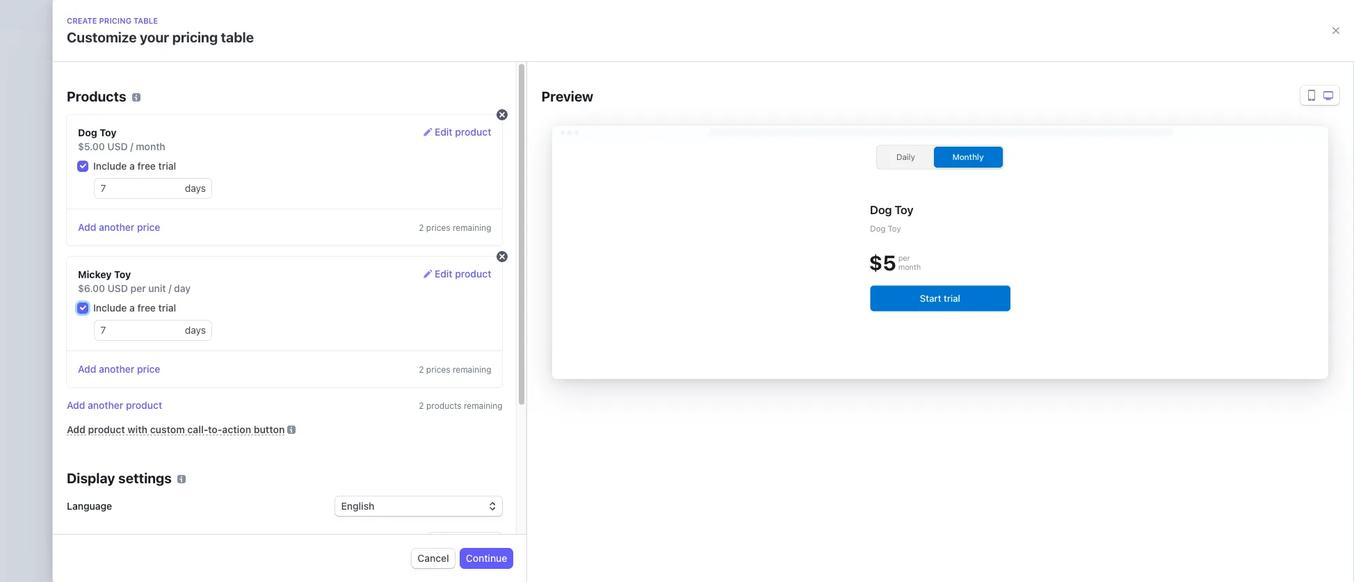 Task type: describe. For each thing, give the bounding box(es) containing it.
products
[[426, 401, 462, 411]]

a inside create a branded, responsive pricing table to embed on your website.
[[551, 342, 557, 354]]

mickey
[[78, 268, 112, 280]]

2 for display settings
[[419, 401, 424, 411]]

cancel
[[418, 552, 449, 564]]

toy for dog toy
[[100, 127, 116, 138]]

pricing inside create a branded, responsive pricing table to embed on your website.
[[654, 342, 684, 354]]

0 vertical spatial remaining
[[453, 223, 491, 233]]

dog toy $5.00 usd / month
[[78, 127, 165, 152]]

edit for mickey toy $6.00 usd per unit / day
[[435, 268, 453, 280]]

2 prices remaining for $6.00 usd per unit / day
[[419, 364, 491, 375]]

edit product for dog toy $5.00 usd / month
[[435, 126, 491, 138]]

responsive
[[602, 342, 651, 354]]

unit
[[148, 282, 166, 294]]

include a free trial for per
[[93, 302, 176, 314]]

preview
[[541, 88, 594, 104]]

to-
[[208, 424, 222, 435]]

custom
[[150, 424, 185, 435]]

add product with custom call-to-action button button
[[67, 424, 285, 435]]

create for create a branded, responsive pricing table to embed on your website.
[[519, 342, 549, 354]]

continue button
[[460, 549, 513, 568]]

month
[[136, 141, 165, 152]]

docs
[[584, 356, 606, 368]]

include for $6.00
[[93, 302, 127, 314]]

/ inside the 'mickey toy $6.00 usd per unit / day'
[[168, 282, 171, 294]]

view docs
[[559, 356, 606, 368]]

another for 2
[[99, 363, 135, 375]]

add product with custom call-to-action button
[[67, 424, 285, 435]]

include a free trial for /
[[93, 160, 176, 172]]

display
[[67, 470, 115, 486]]

on
[[757, 342, 769, 354]]

2 prices remaining for $5.00 usd / month
[[419, 223, 491, 233]]

days button for $5.00 usd / month
[[185, 179, 211, 198]]

website.
[[519, 356, 556, 368]]

day
[[174, 282, 191, 294]]

view docs link
[[559, 355, 617, 369]]

english button
[[336, 497, 503, 516]]

table inside create a branded, responsive pricing table to embed on your website.
[[687, 342, 709, 354]]

usd for mickey toy
[[108, 282, 128, 294]]

free for unit
[[137, 302, 156, 314]]

usd for dog toy
[[107, 141, 128, 152]]

create a branded, responsive pricing table to embed on your website.
[[519, 342, 791, 368]]

prices for mickey toy $6.00 usd per unit / day
[[426, 364, 450, 375]]

create for create a pricing table
[[519, 320, 563, 336]]

display settings
[[67, 470, 172, 486]]

/ inside "dog toy $5.00 usd / month"
[[130, 141, 133, 152]]

create pricing table
[[538, 389, 629, 401]]

2 for 2 products remaining
[[419, 364, 424, 375]]

edit for dog toy $5.00 usd / month
[[435, 126, 453, 138]]

with
[[127, 424, 148, 435]]

branded,
[[559, 342, 600, 354]]

customize
[[67, 29, 137, 45]]



Task type: locate. For each thing, give the bounding box(es) containing it.
usd right $5.00
[[107, 141, 128, 152]]

add another price button for /
[[78, 221, 160, 234]]

add another price button up mickey
[[78, 221, 160, 234]]

2 vertical spatial remaining
[[464, 401, 503, 411]]

table
[[134, 16, 158, 25], [221, 29, 254, 45], [625, 320, 658, 336], [687, 342, 709, 354], [606, 389, 629, 401]]

1 vertical spatial your
[[771, 342, 791, 354]]

2 trial from the top
[[158, 302, 176, 314]]

another for display
[[88, 399, 123, 411]]

create for create pricing table customize your pricing table
[[67, 16, 97, 25]]

include
[[93, 160, 127, 172], [93, 302, 127, 314]]

/ left day
[[168, 282, 171, 294]]

0 vertical spatial days
[[185, 182, 206, 194]]

toy for mickey toy
[[114, 268, 131, 280]]

1 vertical spatial edit product
[[435, 268, 491, 280]]

toy inside "dog toy $5.00 usd / month"
[[100, 127, 116, 138]]

1 days from the top
[[185, 182, 206, 194]]

price
[[137, 221, 160, 233], [137, 363, 160, 375]]

toy
[[100, 127, 116, 138], [114, 268, 131, 280]]

usd inside the 'mickey toy $6.00 usd per unit / day'
[[108, 282, 128, 294]]

1 price from the top
[[137, 221, 160, 233]]

prices
[[426, 223, 450, 233], [426, 364, 450, 375]]

2 vertical spatial another
[[88, 399, 123, 411]]

1 edit from the top
[[435, 126, 453, 138]]

add another product
[[67, 399, 162, 411]]

2 days button from the top
[[185, 321, 211, 340]]

create
[[67, 16, 97, 25], [519, 320, 563, 336], [519, 342, 549, 354], [538, 389, 569, 401]]

days button for $6.00 usd per unit / day
[[185, 321, 211, 340]]

include a free trial
[[93, 160, 176, 172], [93, 302, 176, 314]]

1 edit product button from the top
[[424, 125, 491, 140]]

your
[[140, 29, 169, 45], [771, 342, 791, 354]]

edit product
[[435, 126, 491, 138], [435, 268, 491, 280]]

to
[[712, 342, 721, 354]]

days
[[185, 182, 206, 194], [185, 324, 206, 336]]

1 2 from the top
[[419, 223, 424, 233]]

0 vertical spatial edit product
[[435, 126, 491, 138]]

include a free trial down per at the left of page
[[93, 302, 176, 314]]

product
[[455, 126, 491, 138], [455, 268, 491, 280], [126, 399, 162, 411], [88, 424, 125, 435]]

2 prices from the top
[[426, 364, 450, 375]]

1 horizontal spatial your
[[771, 342, 791, 354]]

0 vertical spatial usd
[[107, 141, 128, 152]]

0 vertical spatial price
[[137, 221, 160, 233]]

action
[[222, 424, 251, 435]]

add another product button
[[67, 399, 162, 412]]

1 vertical spatial prices
[[426, 364, 450, 375]]

0 vertical spatial add another price
[[78, 221, 160, 233]]

add another price for /
[[78, 221, 160, 233]]

0 vertical spatial 2
[[419, 223, 424, 233]]

pricing
[[99, 16, 131, 25], [172, 29, 218, 45], [577, 320, 622, 336], [654, 342, 684, 354], [572, 389, 603, 401]]

add another price for per
[[78, 363, 160, 375]]

products up 'month'
[[112, 77, 194, 100]]

add
[[78, 221, 96, 233], [78, 363, 96, 375], [67, 399, 85, 411], [67, 424, 86, 435]]

1 include a free trial from the top
[[93, 160, 176, 172]]

include a free trial down 'month'
[[93, 160, 176, 172]]

your inside create pricing table customize your pricing table
[[140, 29, 169, 45]]

price for month
[[137, 221, 160, 233]]

2 price from the top
[[137, 363, 160, 375]]

edit product button
[[424, 125, 491, 140], [424, 267, 491, 282]]

per
[[131, 282, 146, 294]]

edit product button for dog toy $5.00 usd / month
[[424, 125, 491, 140]]

0 vertical spatial 2 prices remaining
[[419, 223, 491, 233]]

0 vertical spatial prices
[[426, 223, 450, 233]]

1 add another price from the top
[[78, 221, 160, 233]]

1 vertical spatial days button
[[185, 321, 211, 340]]

mickey toy $6.00 usd per unit / day
[[78, 268, 191, 294]]

1 vertical spatial remaining
[[453, 364, 491, 375]]

price for unit
[[137, 363, 160, 375]]

include down $6.00
[[93, 302, 127, 314]]

0 vertical spatial include a free trial
[[93, 160, 176, 172]]

n
[[637, 390, 644, 400]]

1 vertical spatial edit product button
[[424, 267, 491, 282]]

your inside create a branded, responsive pricing table to embed on your website.
[[771, 342, 791, 354]]

free down per at the left of page
[[137, 302, 156, 314]]

1 vertical spatial days
[[185, 324, 206, 336]]

another
[[99, 221, 135, 233], [99, 363, 135, 375], [88, 399, 123, 411]]

include for $5.00
[[93, 160, 127, 172]]

your right customize
[[140, 29, 169, 45]]

a up the website.
[[551, 342, 557, 354]]

free
[[137, 160, 156, 172], [137, 302, 156, 314]]

settings
[[118, 470, 172, 486]]

$5.00
[[78, 141, 105, 152]]

0 vertical spatial free
[[137, 160, 156, 172]]

add another price
[[78, 221, 160, 233], [78, 363, 160, 375]]

2 2 prices remaining from the top
[[419, 364, 491, 375]]

product inside add another product button
[[126, 399, 162, 411]]

0 vertical spatial /
[[130, 141, 133, 152]]

2 usd from the top
[[108, 282, 128, 294]]

2 edit product button from the top
[[424, 267, 491, 282]]

1 2 prices remaining from the top
[[419, 223, 491, 233]]

a down "dog toy $5.00 usd / month"
[[129, 160, 135, 172]]

1 vertical spatial add another price
[[78, 363, 160, 375]]

trial for month
[[158, 160, 176, 172]]

a
[[129, 160, 135, 172], [129, 302, 135, 314], [566, 320, 574, 336], [551, 342, 557, 354]]

add another price up mickey
[[78, 221, 160, 233]]

trial down 'unit' in the left of the page
[[158, 302, 176, 314]]

1 vertical spatial trial
[[158, 302, 176, 314]]

2 edit product from the top
[[435, 268, 491, 280]]

3 2 from the top
[[419, 401, 424, 411]]

1 usd from the top
[[107, 141, 128, 152]]

1 trial from the top
[[158, 160, 176, 172]]

toy up per at the left of page
[[114, 268, 131, 280]]

2 include from the top
[[93, 302, 127, 314]]

embed
[[724, 342, 755, 354]]

2 products remaining
[[419, 401, 503, 411]]

create for create pricing table
[[538, 389, 569, 401]]

edit product for mickey toy $6.00 usd per unit / day
[[435, 268, 491, 280]]

create inside create pricing table customize your pricing table
[[67, 16, 97, 25]]

a up branded,
[[566, 320, 574, 336]]

a down per at the left of page
[[129, 302, 135, 314]]

products up dog
[[67, 88, 126, 104]]

edit
[[435, 126, 453, 138], [435, 268, 453, 280]]

0 vertical spatial edit product button
[[424, 125, 491, 140]]

2 include a free trial from the top
[[93, 302, 176, 314]]

2
[[419, 223, 424, 233], [419, 364, 424, 375], [419, 401, 424, 411]]

1 vertical spatial add another price button
[[78, 362, 160, 376]]

usd inside "dog toy $5.00 usd / month"
[[107, 141, 128, 152]]

days button
[[185, 179, 211, 198], [185, 321, 211, 340]]

call-
[[187, 424, 208, 435]]

usd left per at the left of page
[[108, 282, 128, 294]]

$6.00
[[78, 282, 105, 294]]

0 vertical spatial include
[[93, 160, 127, 172]]

1 vertical spatial free
[[137, 302, 156, 314]]

2 edit from the top
[[435, 268, 453, 280]]

0 vertical spatial edit
[[435, 126, 453, 138]]

add inside button
[[67, 399, 85, 411]]

prices for dog toy $5.00 usd / month
[[426, 223, 450, 233]]

0 horizontal spatial your
[[140, 29, 169, 45]]

0 vertical spatial days button
[[185, 179, 211, 198]]

create inside create a branded, responsive pricing table to embed on your website.
[[519, 342, 549, 354]]

language
[[67, 500, 112, 512]]

1 vertical spatial price
[[137, 363, 160, 375]]

2 add another price from the top
[[78, 363, 160, 375]]

1 vertical spatial include
[[93, 302, 127, 314]]

another inside add another product button
[[88, 399, 123, 411]]

1 horizontal spatial /
[[168, 282, 171, 294]]

free down 'month'
[[137, 160, 156, 172]]

1 edit product from the top
[[435, 126, 491, 138]]

products
[[112, 77, 194, 100], [67, 88, 126, 104]]

1 vertical spatial 2
[[419, 364, 424, 375]]

remaining for settings
[[464, 401, 503, 411]]

view
[[559, 356, 581, 368]]

continue
[[466, 552, 507, 564]]

days for $5.00 usd / month
[[185, 182, 206, 194]]

button
[[254, 424, 285, 435]]

trial
[[158, 160, 176, 172], [158, 302, 176, 314]]

1 free from the top
[[137, 160, 156, 172]]

price up add another product
[[137, 363, 160, 375]]

trial down 'month'
[[158, 160, 176, 172]]

1 vertical spatial toy
[[114, 268, 131, 280]]

1 vertical spatial include a free trial
[[93, 302, 176, 314]]

1 prices from the top
[[426, 223, 450, 233]]

toy inside the 'mickey toy $6.00 usd per unit / day'
[[114, 268, 131, 280]]

1 days button from the top
[[185, 179, 211, 198]]

usd
[[107, 141, 128, 152], [108, 282, 128, 294]]

2 add another price button from the top
[[78, 362, 160, 376]]

days for $6.00 usd per unit / day
[[185, 324, 206, 336]]

1 vertical spatial usd
[[108, 282, 128, 294]]

None number field
[[95, 179, 185, 198], [95, 321, 185, 340], [95, 179, 185, 198], [95, 321, 185, 340]]

english
[[341, 500, 375, 512]]

0 vertical spatial your
[[140, 29, 169, 45]]

0 vertical spatial toy
[[100, 127, 116, 138]]

remaining
[[453, 223, 491, 233], [453, 364, 491, 375], [464, 401, 503, 411]]

1 include from the top
[[93, 160, 127, 172]]

2 2 from the top
[[419, 364, 424, 375]]

add another price up add another product
[[78, 363, 160, 375]]

2 free from the top
[[137, 302, 156, 314]]

cancel button
[[412, 549, 455, 568]]

0 vertical spatial another
[[99, 221, 135, 233]]

remaining for products
[[453, 364, 491, 375]]

add another price button up add another product
[[78, 362, 160, 376]]

/ left 'month'
[[130, 141, 133, 152]]

1 add another price button from the top
[[78, 221, 160, 234]]

0 horizontal spatial /
[[130, 141, 133, 152]]

include down $5.00
[[93, 160, 127, 172]]

1 vertical spatial another
[[99, 363, 135, 375]]

1 vertical spatial edit
[[435, 268, 453, 280]]

add another price button for per
[[78, 362, 160, 376]]

2 vertical spatial 2
[[419, 401, 424, 411]]

1 vertical spatial 2 prices remaining
[[419, 364, 491, 375]]

/
[[130, 141, 133, 152], [168, 282, 171, 294]]

toy right dog
[[100, 127, 116, 138]]

free for month
[[137, 160, 156, 172]]

dog
[[78, 127, 97, 138]]

2 days from the top
[[185, 324, 206, 336]]

0 vertical spatial trial
[[158, 160, 176, 172]]

price up the 'mickey toy $6.00 usd per unit / day'
[[137, 221, 160, 233]]

1 vertical spatial /
[[168, 282, 171, 294]]

edit product button for mickey toy $6.00 usd per unit / day
[[424, 267, 491, 282]]

create pricing table customize your pricing table
[[67, 16, 254, 45]]

2 prices remaining
[[419, 223, 491, 233], [419, 364, 491, 375]]

create a pricing table
[[519, 320, 658, 336]]

trial for unit
[[158, 302, 176, 314]]

add another price button
[[78, 221, 160, 234], [78, 362, 160, 376]]

your right "on"
[[771, 342, 791, 354]]

0 vertical spatial add another price button
[[78, 221, 160, 234]]



Task type: vqa. For each thing, say whether or not it's contained in the screenshot.
first days BUTTON
yes



